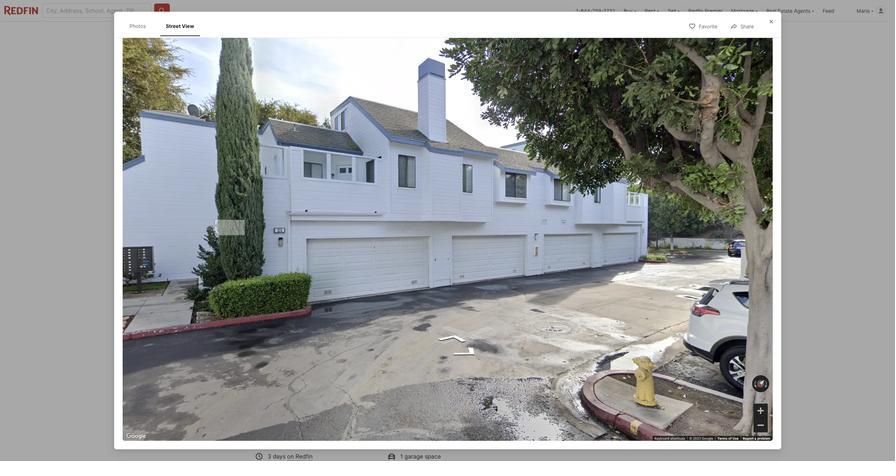 Task type: vqa. For each thing, say whether or not it's contained in the screenshot.
second will from left
no



Task type: describe. For each thing, give the bounding box(es) containing it.
shortcuts
[[670, 437, 685, 441]]

0 vertical spatial can
[[288, 343, 297, 349]]

0 horizontal spatial the
[[313, 450, 323, 458]]

fireplace,
[[359, 425, 384, 432]]

2 2- from the left
[[407, 408, 413, 415]]

2 tab from the left
[[297, 23, 337, 40]]

2 horizontal spatial home
[[573, 234, 595, 244]]

this up free,
[[534, 331, 542, 336]]

wardrobe
[[371, 459, 397, 461]]

level.
[[272, 459, 286, 461]]

759-
[[593, 8, 604, 14]]

your
[[255, 303, 273, 313]]

next image
[[627, 257, 638, 268]]

0 vertical spatial while
[[498, 408, 512, 415]]

0 horizontal spatial of
[[255, 433, 260, 441]]

1 horizontal spatial of
[[321, 416, 326, 424]]

see
[[298, 343, 307, 349]]

7732
[[604, 8, 615, 14]]

open sat, 2pm to 4pm
[[264, 49, 314, 55]]

1-844-759-7732
[[576, 8, 615, 14]]

2 horizontal spatial of
[[729, 437, 732, 441]]

report a problem
[[743, 437, 771, 441]]

nov for 2
[[540, 270, 549, 275]]

nov for 3
[[575, 270, 584, 275]]

a right report
[[755, 437, 757, 441]]

en-
[[401, 442, 410, 449]]

a down "vista"
[[503, 433, 506, 441]]

a up anytime
[[565, 331, 567, 336]]

1 2- from the left
[[373, 408, 379, 415]]

be
[[468, 450, 475, 458]]

ask a question
[[531, 409, 572, 417]]

with up doors.
[[400, 450, 411, 458]]

1 vertical spatial bathroom
[[424, 442, 450, 449]]

1 horizontal spatial are
[[452, 442, 460, 449]]

0 horizontal spatial days
[[273, 453, 286, 460]]

boast
[[330, 459, 346, 461]]

living
[[311, 425, 325, 432]]

nestled
[[255, 408, 276, 415]]

tour for tour via video chat
[[590, 293, 599, 298]]

tour via video chat option
[[576, 287, 635, 305]]

go
[[524, 234, 535, 244]]

this up main
[[362, 408, 372, 415]]

1-
[[576, 8, 581, 14]]

and up view
[[308, 408, 318, 415]]

stunning
[[282, 416, 305, 424]]

2 for 2 beds
[[352, 265, 357, 274]]

a up peaceful,
[[281, 425, 284, 432]]

ask a question link
[[531, 409, 572, 417]]

4
[[611, 256, 618, 269]]

1 , from the left
[[307, 248, 308, 255]]

1 horizontal spatial on
[[287, 453, 294, 460]]

floor.
[[298, 450, 311, 458]]

complete
[[373, 450, 398, 458]]

©
[[690, 437, 693, 441]]

ask
[[531, 409, 542, 417]]

nov for 4
[[610, 270, 619, 275]]

you inside nestled in a serene and tranquil corner, this 2-bedroom, 2-bathroom condo exudes charm while offering a stunning view of greenery. the main level welcomes you with an open and airy layout, featuring a spacious living room with a fireplace, high vaulted ceilings, and a picturesque vista of a peaceful, park-like setting. the dining area and kitchen are seamlessly integrated, while a separate laundry room and a master bedroom with an en-suite bathroom are conveniently situated on this floor. the second bedroom, complete with a full bathroom, can be found on the upper level. both bedrooms boast mirrored wardrobe doors. step outside to disc
[[424, 416, 433, 424]]

separate
[[255, 442, 279, 449]]

0 horizontal spatial 92614
[[337, 248, 354, 255]]

a down the setting.
[[329, 442, 332, 449]]

thursday 2 nov
[[533, 250, 556, 275]]

out
[[583, 28, 591, 34]]

garage
[[405, 453, 423, 460]]

the inside nestled in a serene and tranquil corner, this 2-bedroom, 2-bathroom condo exudes charm while offering a stunning view of greenery. the main level welcomes you with an open and airy layout, featuring a spacious living room with a fireplace, high vaulted ceilings, and a picturesque vista of a peaceful, park-like setting. the dining area and kitchen are seamlessly integrated, while a separate laundry room and a master bedroom with an en-suite bathroom are conveniently situated on this floor. the second bedroom, complete with a full bathroom, can be found on the upper level. both bedrooms boast mirrored wardrobe doors. step outside to disc
[[502, 450, 510, 458]]

friday
[[572, 250, 587, 256]]

person
[[554, 293, 569, 298]]

laundry
[[280, 442, 300, 449]]

premier
[[705, 8, 723, 14]]

list box containing tour in person
[[524, 287, 635, 305]]

61
[[255, 248, 262, 255]]

#44
[[295, 248, 307, 255]]

a right offering
[[277, 416, 281, 424]]

0 horizontal spatial share
[[616, 28, 629, 34]]

997
[[416, 265, 432, 274]]

3365
[[615, 409, 630, 417]]

1 garage space
[[400, 453, 441, 460]]

street view for tab list containing photos
[[166, 23, 194, 29]]

use
[[733, 437, 739, 441]]

26 photos
[[599, 210, 623, 216]]

1 horizontal spatial an
[[448, 416, 455, 424]]

conveniently
[[462, 442, 496, 449]]

start an offer button
[[524, 382, 635, 399]]

a up "stunning"
[[284, 408, 287, 415]]

2 for 2 baths
[[383, 265, 388, 274]]

1 horizontal spatial share button
[[725, 19, 760, 33]]

with up anytime
[[555, 331, 564, 336]]

charm
[[479, 408, 496, 415]]

tour in person
[[539, 293, 569, 298]]

tranquil
[[320, 408, 340, 415]]

dialog containing photos
[[114, 12, 781, 450]]

City, Address, School, Agent, ZIP search field
[[42, 4, 151, 18]]

street view tab
[[160, 17, 200, 35]]

this up thursday
[[556, 234, 571, 244]]

both
[[288, 459, 300, 461]]

open
[[264, 49, 275, 55]]

Add a comment... text field
[[261, 325, 466, 334]]

schedule tour
[[560, 316, 599, 323]]

sale
[[273, 235, 285, 241]]

favorite
[[699, 23, 718, 29]]

google image
[[124, 432, 148, 441]]

2023
[[693, 437, 701, 441]]

4 tab from the left
[[390, 23, 448, 40]]

2 , from the left
[[325, 248, 326, 255]]

bathroom,
[[427, 450, 455, 458]]

saturday
[[604, 250, 626, 256]]

ca
[[328, 248, 336, 255]]

0 horizontal spatial on
[[278, 450, 285, 458]]

keyboard shortcuts
[[655, 437, 685, 441]]

start
[[562, 387, 575, 394]]

0 vertical spatial bathroom
[[413, 408, 439, 415]]

beds
[[352, 275, 366, 283]]

and up the seamlessly
[[444, 425, 454, 432]]

2 baths
[[383, 265, 398, 283]]

view for tab list containing photos
[[182, 23, 194, 29]]

featuring
[[255, 425, 279, 432]]

street for street view button
[[277, 210, 291, 216]]

second
[[325, 450, 345, 458]]

1
[[400, 453, 403, 460]]

and down the 'high'
[[383, 433, 393, 441]]

997 sq ft
[[416, 265, 432, 283]]

0 horizontal spatial 3
[[268, 453, 271, 460]]

an inside 'button'
[[576, 387, 583, 394]]

844-
[[581, 8, 593, 14]]

this up both
[[287, 450, 296, 458]]

street for tab list containing photos
[[166, 23, 181, 29]]

this.
[[308, 343, 318, 349]]

keyboard
[[655, 437, 670, 441]]

and up the picturesque at the bottom
[[471, 416, 481, 424]]

0 horizontal spatial are
[[416, 433, 424, 441]]

tab list for right share button
[[123, 16, 207, 36]]

x-
[[578, 28, 583, 34]]

photos
[[130, 23, 146, 29]]

3 tab from the left
[[337, 23, 390, 40]]

integrated,
[[457, 433, 486, 441]]

offer
[[585, 387, 598, 394]]

only
[[266, 343, 277, 349]]

agent.
[[583, 331, 595, 336]]

redfin premier button
[[684, 0, 727, 21]]

pre-
[[302, 276, 312, 282]]

3 inside friday 3 nov
[[576, 256, 583, 269]]

report a problem link
[[743, 437, 771, 441]]

cancel
[[542, 337, 555, 343]]

1 horizontal spatial 92614
[[599, 349, 612, 355]]

it's free, cancel anytime
[[524, 337, 572, 343]]

map entry image
[[466, 234, 513, 282]]

tour for tour this home with a redfin agent.
[[524, 331, 533, 336]]

report
[[743, 437, 754, 441]]



Task type: locate. For each thing, give the bounding box(es) containing it.
1 nov from the left
[[540, 270, 549, 275]]

0 horizontal spatial nov
[[540, 270, 549, 275]]

are
[[416, 433, 424, 441], [452, 442, 460, 449]]

2 inside 2 baths
[[383, 265, 388, 274]]

1 vertical spatial tour
[[587, 316, 599, 323]]

0 horizontal spatial 2-
[[373, 408, 379, 415]]

1 vertical spatial you
[[424, 416, 433, 424]]

0 horizontal spatial tour
[[537, 234, 554, 244]]

1 horizontal spatial home
[[543, 331, 554, 336]]

2- up welcomes
[[407, 408, 413, 415]]

tour this home with a redfin agent.
[[524, 331, 595, 336]]

0 vertical spatial street
[[166, 23, 181, 29]]

1 vertical spatial the
[[340, 433, 350, 441]]

redfin agents led 21 tours in 92614
[[540, 349, 612, 355]]

,
[[307, 248, 308, 255], [325, 248, 326, 255]]

0 horizontal spatial can
[[288, 343, 297, 349]]

terms of use
[[718, 437, 739, 441]]

3 nov from the left
[[610, 270, 619, 275]]

1 horizontal spatial tour
[[539, 293, 548, 298]]

can up to
[[457, 450, 466, 458]]

3 left level.
[[268, 453, 271, 460]]

0 horizontal spatial an
[[392, 442, 399, 449]]

offering
[[255, 416, 276, 424]]

partner
[[355, 343, 373, 349]]

an left offer
[[576, 387, 583, 394]]

room up the setting.
[[326, 425, 340, 432]]

1 horizontal spatial bedroom,
[[379, 408, 405, 415]]

3
[[576, 256, 583, 269], [268, 453, 271, 460]]

last
[[540, 356, 548, 361]]

on up level.
[[278, 450, 285, 458]]

street view inside street view tab
[[166, 23, 194, 29]]

1 horizontal spatial nov
[[575, 270, 584, 275]]

2 beds
[[352, 265, 366, 283]]

view
[[182, 23, 194, 29], [292, 210, 305, 216]]

bedroom, up the mirrored
[[346, 450, 372, 458]]

the down corner,
[[355, 416, 365, 424]]

irvine
[[310, 248, 325, 255]]

1 horizontal spatial ,
[[325, 248, 326, 255]]

and
[[308, 408, 318, 415], [471, 416, 481, 424], [444, 425, 454, 432], [383, 433, 393, 441], [317, 442, 327, 449]]

tour left person
[[539, 293, 548, 298]]

2- up main
[[373, 408, 379, 415]]

1 horizontal spatial days
[[555, 356, 565, 361]]

, left ca
[[325, 248, 326, 255]]

the up master
[[340, 433, 350, 441]]

an left en-
[[392, 442, 399, 449]]

home up 'friday' at the bottom of the page
[[573, 234, 595, 244]]

1 horizontal spatial room
[[326, 425, 340, 432]]

4pm
[[304, 49, 314, 55]]

26 photos button
[[583, 206, 629, 220]]

0 horizontal spatial street view
[[166, 23, 194, 29]]

while up layout,
[[498, 408, 512, 415]]

1 vertical spatial home
[[543, 331, 554, 336]]

30
[[549, 356, 554, 361]]

dining
[[351, 433, 368, 441]]

baths
[[383, 275, 398, 283]]

tour inside button
[[587, 316, 599, 323]]

0 horizontal spatial view
[[182, 23, 194, 29]]

x-out button
[[562, 24, 597, 38]]

comments
[[275, 303, 318, 313]]

share button down 7732
[[600, 24, 635, 38]]

0 horizontal spatial home
[[298, 386, 321, 396]]

on redfin link
[[287, 453, 313, 460]]

1 vertical spatial room
[[302, 442, 316, 449]]

of up 'living'
[[321, 416, 326, 424]]

1 vertical spatial 3
[[268, 453, 271, 460]]

2 horizontal spatial an
[[576, 387, 583, 394]]

1 vertical spatial days
[[273, 453, 286, 460]]

thursday
[[533, 250, 556, 256]]

home up the serene
[[298, 386, 321, 396]]

tour in person option
[[524, 287, 576, 305]]

home up cancel
[[543, 331, 554, 336]]

home for tour this home with a redfin agent.
[[543, 331, 554, 336]]

© 2023 google
[[690, 437, 713, 441]]

2pm
[[287, 49, 296, 55]]

in inside tour in person option
[[549, 293, 553, 298]]

share
[[741, 23, 754, 29], [616, 28, 629, 34]]

the up bedrooms at the bottom of the page
[[313, 450, 323, 458]]

2 horizontal spatial on
[[493, 450, 500, 458]]

ceilings,
[[420, 425, 442, 432]]

tour up it's
[[524, 331, 533, 336]]

the right found on the bottom of page
[[502, 450, 510, 458]]

you right "only"
[[278, 343, 287, 349]]

1 horizontal spatial you
[[424, 416, 433, 424]]

terms
[[718, 437, 728, 441]]

the right tours
[[617, 349, 624, 355]]

1 vertical spatial are
[[452, 442, 460, 449]]

1 vertical spatial bedroom,
[[346, 450, 372, 458]]

1 horizontal spatial 2-
[[407, 408, 413, 415]]

1 vertical spatial an
[[448, 416, 455, 424]]

2 horizontal spatial nov
[[610, 270, 619, 275]]

2 inside thursday 2 nov
[[541, 256, 548, 269]]

dialog
[[114, 12, 781, 450]]

a up the separate
[[262, 433, 265, 441]]

1 horizontal spatial the
[[340, 433, 350, 441]]

street view
[[166, 23, 194, 29], [277, 210, 305, 216]]

view for street view button
[[292, 210, 305, 216]]

greenmoor
[[263, 248, 294, 255]]

only you can see this.
[[266, 343, 318, 349]]

the
[[355, 416, 365, 424], [340, 433, 350, 441], [313, 450, 323, 458]]

of up the separate
[[255, 433, 260, 441]]

1 horizontal spatial share
[[741, 23, 754, 29]]

92614 right tours
[[599, 349, 612, 355]]

2 up the baths link
[[383, 265, 388, 274]]

0 vertical spatial 3
[[576, 256, 583, 269]]

1 vertical spatial the
[[502, 450, 510, 458]]

redfin
[[689, 8, 704, 14], [569, 331, 582, 336], [540, 349, 553, 355], [296, 453, 313, 460]]

get pre-approved link
[[292, 276, 335, 282]]

2 horizontal spatial 2
[[541, 256, 548, 269]]

a
[[565, 331, 567, 336], [333, 343, 336, 349], [284, 408, 287, 415], [543, 409, 547, 417], [277, 416, 281, 424], [281, 425, 284, 432], [355, 425, 358, 432], [455, 425, 459, 432], [262, 433, 265, 441], [503, 433, 506, 441], [755, 437, 757, 441], [329, 442, 332, 449], [413, 450, 416, 458]]

share button right favorite
[[725, 19, 760, 33]]

0 vertical spatial street view
[[166, 23, 194, 29]]

2 down thursday
[[541, 256, 548, 269]]

are up to
[[452, 442, 460, 449]]

0 vertical spatial an
[[576, 387, 583, 394]]

tour left via
[[590, 293, 599, 298]]

room
[[326, 425, 340, 432], [302, 442, 316, 449]]

None button
[[528, 246, 561, 279], [564, 246, 596, 279], [599, 246, 631, 279], [528, 246, 561, 279], [564, 246, 596, 279], [599, 246, 631, 279]]

this right about on the left of the page
[[281, 386, 297, 396]]

tab list for x-out "button"
[[255, 22, 488, 40]]

0 vertical spatial home
[[573, 234, 595, 244]]

days left both
[[273, 453, 286, 460]]

with down the greenery. on the bottom left
[[342, 425, 353, 432]]

nov inside friday 3 nov
[[575, 270, 584, 275]]

bathroom up ceilings,
[[413, 408, 439, 415]]

picturesque
[[460, 425, 492, 432]]

0 vertical spatial room
[[326, 425, 340, 432]]

street view inside street view button
[[277, 210, 305, 216]]

ft
[[425, 275, 431, 283]]

get
[[292, 276, 301, 282]]

1 vertical spatial can
[[457, 450, 466, 458]]

are up the suite
[[416, 433, 424, 441]]

google
[[702, 437, 713, 441]]

0 horizontal spatial bedroom,
[[346, 450, 372, 458]]

x-out
[[578, 28, 591, 34]]

2 vertical spatial an
[[392, 442, 399, 449]]

feed
[[823, 8, 835, 14]]

0 vertical spatial are
[[416, 433, 424, 441]]

|
[[319, 343, 321, 349]]

tab
[[255, 23, 297, 40], [297, 23, 337, 40], [337, 23, 390, 40], [390, 23, 448, 40], [448, 23, 482, 40]]

2 inside the '2 beds'
[[352, 265, 357, 274]]

with up complete
[[379, 442, 391, 449]]

in inside nestled in a serene and tranquil corner, this 2-bedroom, 2-bathroom condo exudes charm while offering a stunning view of greenery. the main level welcomes you with an open and airy layout, featuring a spacious living room with a fireplace, high vaulted ceilings, and a picturesque vista of a peaceful, park-like setting. the dining area and kitchen are seamlessly integrated, while a separate laundry room and a master bedroom with an en-suite bathroom are conveniently situated on this floor. the second bedroom, complete with a full bathroom, can be found on the upper level. both bedrooms boast mirrored wardrobe doors. step outside to disc
[[277, 408, 282, 415]]

the inside in the last 30 days
[[617, 349, 624, 355]]

home
[[573, 234, 595, 244], [543, 331, 554, 336], [298, 386, 321, 396]]

0 horizontal spatial you
[[278, 343, 287, 349]]

share button
[[725, 19, 760, 33], [600, 24, 635, 38]]

2 horizontal spatial tour
[[590, 293, 599, 298]]

street inside button
[[277, 210, 291, 216]]

5 tab from the left
[[448, 23, 482, 40]]

on
[[278, 450, 285, 458], [493, 450, 500, 458], [287, 453, 294, 460]]

home for about this home
[[298, 386, 321, 396]]

while down "vista"
[[488, 433, 502, 441]]

street inside tab
[[166, 23, 181, 29]]

0 vertical spatial view
[[182, 23, 194, 29]]

, left irvine
[[307, 248, 308, 255]]

open sat, 2pm to 4pm link
[[255, 41, 521, 227]]

0 vertical spatial you
[[278, 343, 287, 349]]

nov down 4
[[610, 270, 619, 275]]

park-
[[293, 433, 307, 441]]

of left the use
[[729, 437, 732, 441]]

main
[[367, 416, 380, 424]]

2 vertical spatial home
[[298, 386, 321, 396]]

0 vertical spatial days
[[555, 356, 565, 361]]

photos tab
[[124, 17, 152, 35]]

1 horizontal spatial view
[[292, 210, 305, 216]]

street
[[166, 23, 181, 29], [277, 210, 291, 216]]

free,
[[531, 337, 540, 343]]

2 up beds
[[352, 265, 357, 274]]

$5,525
[[265, 276, 282, 282]]

tour up thursday
[[537, 234, 554, 244]]

about this home
[[255, 386, 321, 396]]

a right add
[[333, 343, 336, 349]]

with down condo
[[435, 416, 446, 424]]

serene
[[288, 408, 307, 415]]

2 vertical spatial the
[[313, 450, 323, 458]]

1 tab from the left
[[255, 23, 297, 40]]

2 nov from the left
[[575, 270, 584, 275]]

to
[[297, 49, 303, 55]]

0 vertical spatial the
[[355, 416, 365, 424]]

1 vertical spatial street
[[277, 210, 291, 216]]

on right found on the bottom of page
[[493, 450, 500, 458]]

3 down 'friday' at the bottom of the page
[[576, 256, 583, 269]]

a right ask
[[543, 409, 547, 417]]

1 horizontal spatial tab list
[[255, 22, 488, 40]]

1 horizontal spatial 3
[[576, 256, 583, 269]]

/mo
[[282, 276, 291, 282]]

tour for go
[[537, 234, 554, 244]]

peaceful,
[[267, 433, 292, 441]]

view inside button
[[292, 210, 305, 216]]

nov inside saturday 4 nov
[[610, 270, 619, 275]]

0 vertical spatial bedroom,
[[379, 408, 405, 415]]

0 vertical spatial tour
[[537, 234, 554, 244]]

0 vertical spatial 92614
[[337, 248, 354, 255]]

1 horizontal spatial the
[[617, 349, 624, 355]]

share inside dialog
[[741, 23, 754, 29]]

days inside in the last 30 days
[[555, 356, 565, 361]]

bedroom, up level
[[379, 408, 405, 415]]

0 horizontal spatial ,
[[307, 248, 308, 255]]

street view for street view button
[[277, 210, 305, 216]]

tour for schedule
[[587, 316, 599, 323]]

room down the like
[[302, 442, 316, 449]]

to
[[452, 459, 458, 461]]

led
[[569, 349, 576, 355]]

kitchen
[[394, 433, 414, 441]]

1 vertical spatial street view
[[277, 210, 305, 216]]

days down agents
[[555, 356, 565, 361]]

can left see
[[288, 343, 297, 349]]

a up "dining"
[[355, 425, 358, 432]]

nov inside thursday 2 nov
[[540, 270, 549, 275]]

nov down 'friday' at the bottom of the page
[[575, 270, 584, 275]]

21
[[577, 349, 581, 355]]

on down laundry
[[287, 453, 294, 460]]

nov down thursday
[[540, 270, 549, 275]]

1 horizontal spatial can
[[457, 450, 466, 458]]

1 horizontal spatial street
[[277, 210, 291, 216]]

high
[[386, 425, 397, 432]]

terms of use link
[[718, 437, 739, 441]]

area
[[369, 433, 381, 441]]

tour for tour in person
[[539, 293, 548, 298]]

situated
[[255, 450, 277, 458]]

0 horizontal spatial the
[[502, 450, 510, 458]]

submit search image
[[159, 7, 166, 14]]

tab list containing photos
[[123, 16, 207, 36]]

in inside in the last 30 days
[[613, 349, 616, 355]]

61 greenmoor #44, irvine, ca 92614 image
[[255, 41, 521, 226], [524, 41, 635, 132], [524, 135, 635, 226]]

tours
[[582, 349, 593, 355]]

you up ceilings,
[[424, 416, 433, 424]]

list box
[[524, 287, 635, 305]]

tab list
[[123, 16, 207, 36], [255, 22, 488, 40]]

found
[[476, 450, 492, 458]]

anytime
[[556, 337, 572, 343]]

and down the setting.
[[317, 442, 327, 449]]

space
[[425, 453, 441, 460]]

0 horizontal spatial room
[[302, 442, 316, 449]]

bathroom down the seamlessly
[[424, 442, 450, 449]]

(949) 763-3365
[[585, 409, 630, 417]]

can inside nestled in a serene and tranquil corner, this 2-bedroom, 2-bathroom condo exudes charm while offering a stunning view of greenery. the main level welcomes you with an open and airy layout, featuring a spacious living room with a fireplace, high vaulted ceilings, and a picturesque vista of a peaceful, park-like setting. the dining area and kitchen are seamlessly integrated, while a separate laundry room and a master bedroom with an en-suite bathroom are conveniently situated on this floor. the second bedroom, complete with a full bathroom, can be found on the upper level. both bedrooms boast mirrored wardrobe doors. step outside to disc
[[457, 450, 466, 458]]

0 horizontal spatial tour
[[524, 331, 533, 336]]

1 horizontal spatial street view
[[277, 210, 305, 216]]

airy
[[483, 416, 493, 424]]

1 horizontal spatial 2
[[383, 265, 388, 274]]

a down open on the right of page
[[455, 425, 459, 432]]

1 horizontal spatial tour
[[587, 316, 599, 323]]

763-
[[602, 409, 615, 417]]

layout,
[[494, 416, 512, 424]]

condo
[[440, 408, 457, 415]]

an down condo
[[448, 416, 455, 424]]

0 horizontal spatial 2
[[352, 265, 357, 274]]

view inside tab
[[182, 23, 194, 29]]

0 horizontal spatial street
[[166, 23, 181, 29]]

about
[[255, 386, 280, 396]]

0 horizontal spatial tab list
[[123, 16, 207, 36]]

bedroom,
[[379, 408, 405, 415], [346, 450, 372, 458]]

a left full
[[413, 450, 416, 458]]

0 vertical spatial the
[[617, 349, 624, 355]]

redfin inside button
[[689, 8, 704, 14]]

2 horizontal spatial the
[[355, 416, 365, 424]]

bathroom
[[413, 408, 439, 415], [424, 442, 450, 449]]

0 horizontal spatial share button
[[600, 24, 635, 38]]

1 vertical spatial while
[[488, 433, 502, 441]]

92614 right ca
[[337, 248, 354, 255]]

seamlessly
[[426, 433, 455, 441]]

1 vertical spatial view
[[292, 210, 305, 216]]

1 vertical spatial 92614
[[599, 349, 612, 355]]

tour up agent.
[[587, 316, 599, 323]]



